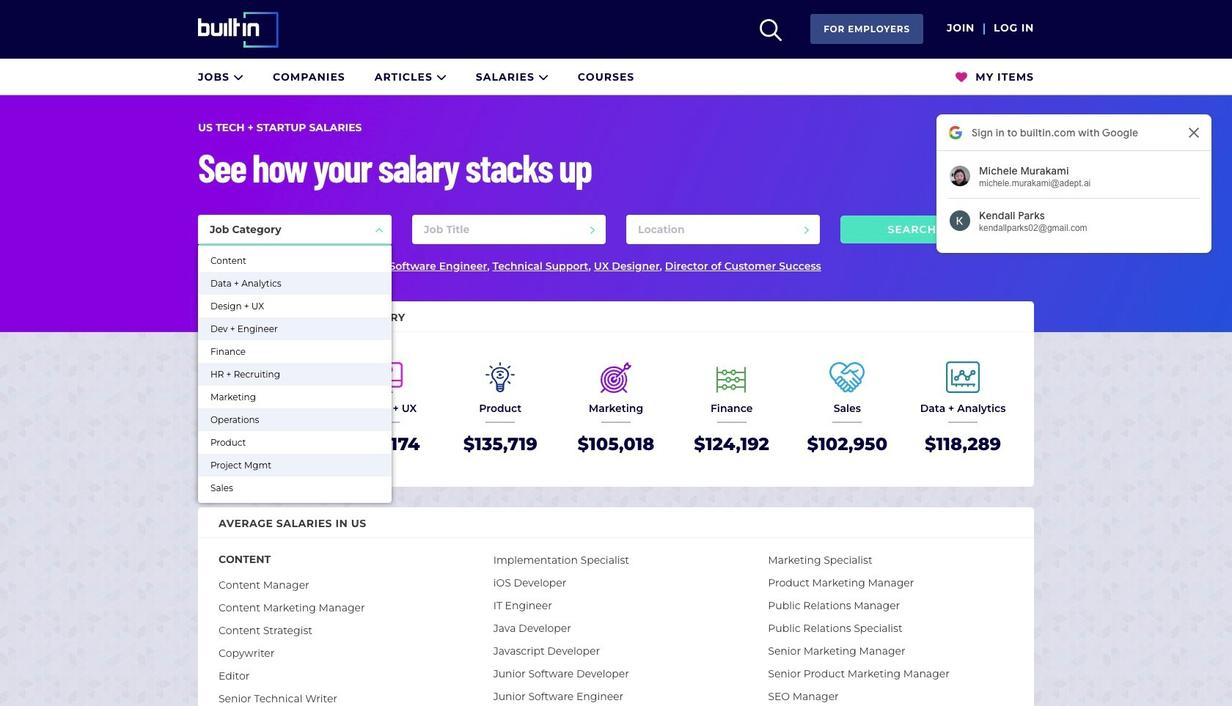 Task type: locate. For each thing, give the bounding box(es) containing it.
icon image
[[760, 19, 782, 41], [956, 71, 968, 83], [233, 72, 243, 82], [436, 72, 447, 82], [538, 72, 548, 82]]



Task type: describe. For each thing, give the bounding box(es) containing it.
built in national image
[[198, 11, 299, 47]]



